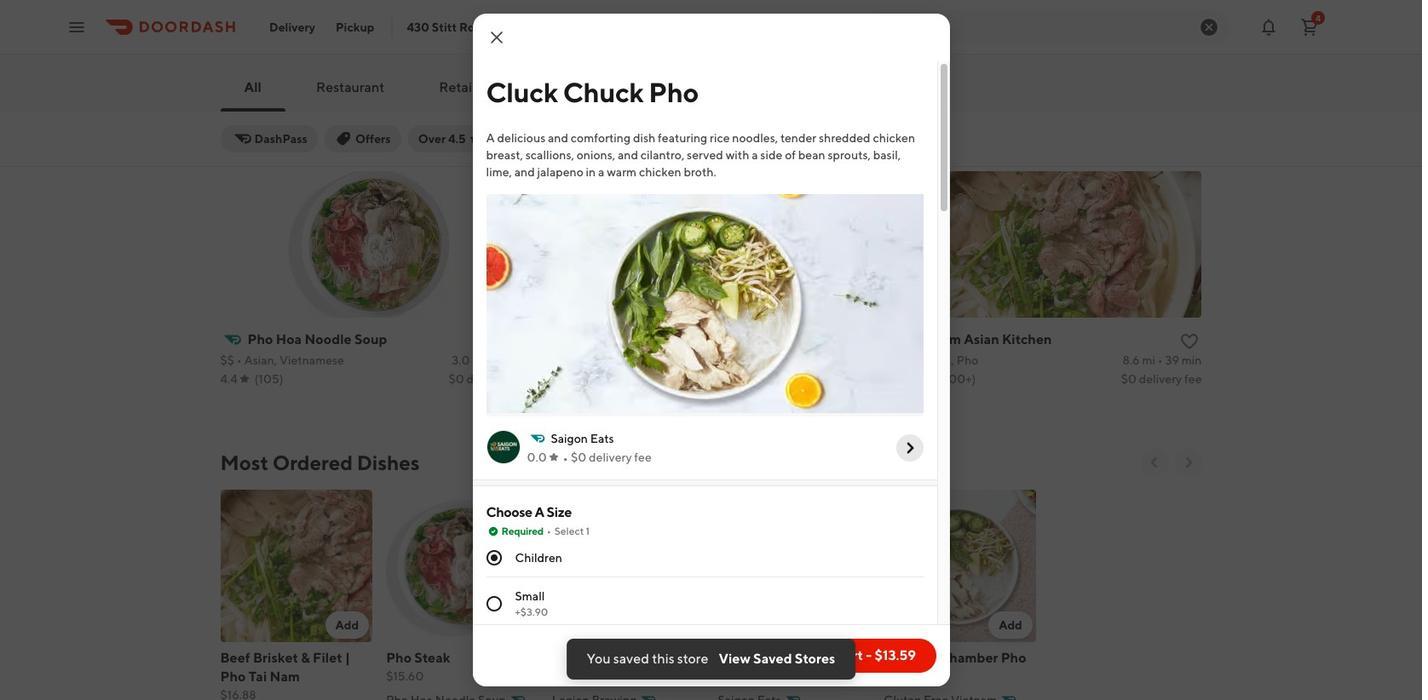 Task type: locate. For each thing, give the bounding box(es) containing it.
pho inside cluck chuck pho $13.59
[[802, 650, 827, 666]]

asian right pho,
[[608, 354, 638, 367]]

0 vertical spatial to
[[631, 393, 641, 406]]

a right in
[[598, 165, 605, 179]]

view saved stores
[[719, 651, 836, 667]]

2 $$ from the left
[[557, 354, 571, 367]]

430 stitt rd
[[407, 20, 475, 34]]

• inside choose a size group
[[547, 525, 551, 537]]

add right "saved"
[[793, 648, 819, 664]]

delivery down 8.6 mi • 39 min
[[1139, 372, 1182, 386]]

$13.59 down chicken
[[884, 670, 920, 683]]

0 vertical spatial asian
[[964, 332, 999, 348]]

click to add this store to your saved list image
[[1180, 332, 1200, 352]]

• left asian, on the bottom
[[237, 354, 242, 367]]

chuck inside cluck chuck pho $13.59
[[758, 650, 799, 666]]

offers button
[[325, 125, 401, 153]]

1 vertical spatial chicken
[[639, 165, 682, 179]]

1 horizontal spatial asian
[[964, 332, 999, 348]]

this
[[652, 651, 675, 667]]

eats up fusion
[[630, 332, 658, 348]]

next button of carousel image
[[1180, 454, 1197, 471]]

(6,600+)
[[927, 372, 976, 386]]

to inside button
[[822, 648, 836, 664]]

0 vertical spatial saigon eats
[[584, 332, 658, 348]]

8.6
[[1123, 354, 1140, 367]]

pho inside beef brisket & filet | pho tai nam
[[220, 669, 246, 685]]

ordered
[[272, 451, 353, 475]]

mi
[[472, 354, 486, 367], [804, 354, 818, 367], [1142, 354, 1156, 367]]

newly added
[[666, 393, 731, 406]]

0 vertical spatial saigon
[[584, 332, 628, 348]]

asian,
[[244, 354, 277, 367]]

and right lime,
[[514, 165, 535, 179]]

most ordered dishes
[[220, 451, 420, 475]]

0 horizontal spatial eats
[[590, 432, 614, 445]]

chicken
[[873, 131, 915, 145], [639, 165, 682, 179]]

$13.59 right -
[[875, 648, 916, 664]]

saigon eats for 3.3 mi • 40 min
[[584, 332, 658, 348]]

$15.60
[[386, 670, 424, 683]]

jalapeno
[[537, 165, 584, 179]]

Current quantity is 1 number field
[[667, 647, 701, 666]]

0.0
[[527, 450, 547, 464]]

1 vertical spatial and
[[618, 148, 638, 162]]

delivery for be em asian kitchen
[[1139, 372, 1182, 386]]

over 4.5 button
[[408, 125, 515, 153]]

pho steak $15.60
[[386, 650, 450, 683]]

1 horizontal spatial $$
[[557, 354, 571, 367]]

store
[[677, 651, 709, 667]]

fee down 3.0 mi • 31 min
[[512, 372, 529, 386]]

•
[[237, 354, 242, 367], [488, 354, 493, 367], [573, 354, 578, 367], [820, 354, 825, 367], [909, 354, 915, 367], [1158, 354, 1163, 367], [547, 525, 551, 537]]

saigon up · on the left
[[551, 432, 588, 445]]

rd
[[459, 20, 475, 34]]

children
[[515, 551, 562, 565]]

2 $​0 from the left
[[785, 372, 800, 386]]

0 horizontal spatial $$
[[220, 354, 234, 367]]

pho down beef at the left bottom of the page
[[220, 669, 246, 685]]

3 $​0 from the left
[[1121, 372, 1137, 386]]

0 horizontal spatial a
[[486, 131, 495, 145]]

1 horizontal spatial to
[[822, 648, 836, 664]]

min down click to add this store to your saved list image
[[1182, 354, 1202, 367]]

$​0 down 3.3
[[785, 372, 800, 386]]

$$ for saigon eats
[[557, 354, 571, 367]]

saigon up $$ • pho, asian fusion
[[584, 332, 628, 348]]

saigon eats image
[[486, 430, 520, 464]]

0 vertical spatial a
[[752, 148, 758, 162]]

2 horizontal spatial mi
[[1142, 354, 1156, 367]]

price
[[635, 132, 664, 146]]

vegan,
[[917, 354, 954, 367]]

eats for ·
[[590, 432, 614, 445]]

1 horizontal spatial chuck
[[758, 650, 799, 666]]

pho inside pho steak $15.60
[[386, 650, 412, 666]]

1 $$ from the left
[[220, 354, 234, 367]]

fee inside · $0 delivery fee
[[634, 450, 652, 464]]

$$ for be em asian kitchen
[[893, 354, 907, 367]]

pickup
[[336, 20, 375, 34]]

add up current quantity is 1 number field on the left bottom of the page
[[667, 618, 691, 632]]

min right 31
[[509, 354, 529, 367]]

saigon eats inside cluck chuck pho dialog
[[551, 432, 614, 445]]

1 horizontal spatial cluck
[[718, 650, 755, 666]]

em
[[940, 332, 961, 348]]

1 horizontal spatial and
[[548, 131, 568, 145]]

chicken up "basil," at the right of page
[[873, 131, 915, 145]]

2 horizontal spatial $​0 delivery fee
[[1121, 372, 1202, 386]]

$​0 delivery fee down 3.0 mi • 31 min
[[449, 372, 529, 386]]

$$ up 4.4
[[220, 354, 234, 367]]

1 vertical spatial to
[[822, 648, 836, 664]]

notification bell image
[[1259, 17, 1279, 37]]

over
[[418, 132, 446, 146]]

eats inside cluck chuck pho dialog
[[590, 432, 614, 445]]

8.6 mi • 39 min
[[1123, 354, 1202, 367]]

1 horizontal spatial eats
[[630, 332, 658, 348]]

nam
[[270, 669, 300, 685]]

2 mi from the left
[[804, 354, 818, 367]]

1 items, open order cart image
[[1300, 17, 1320, 37]]

1 vertical spatial chuck
[[758, 650, 799, 666]]

asian right em
[[964, 332, 999, 348]]

chicken chamber pho $13.59
[[884, 650, 1027, 683]]

1 vertical spatial asian
[[608, 354, 638, 367]]

chuck inside dialog
[[563, 76, 644, 108]]

1 horizontal spatial mi
[[804, 354, 818, 367]]

min up onions,
[[587, 132, 608, 146]]

delivery button
[[259, 13, 326, 40]]

clear search input image
[[1199, 17, 1220, 37]]

a up the breast,
[[486, 131, 495, 145]]

1 $​0 delivery fee from the left
[[449, 372, 529, 386]]

$​0 delivery fee down 3.3 mi • 40 min
[[785, 372, 866, 386]]

eats up · $0 delivery fee
[[590, 432, 614, 445]]

delivery
[[467, 372, 510, 386], [803, 372, 846, 386], [1139, 372, 1182, 386], [589, 450, 632, 464]]

delivery down 3.3 mi • 40 min
[[803, 372, 846, 386]]

to right up
[[631, 393, 641, 406]]

saigon
[[584, 332, 628, 348], [551, 432, 588, 445]]

min for pho hoa noodle soup
[[509, 354, 529, 367]]

cluck chuck pho dialog
[[473, 14, 950, 701]]

1 $​0 from the left
[[449, 372, 464, 386]]

cluck inside dialog
[[486, 76, 558, 108]]

1 vertical spatial a
[[598, 165, 605, 179]]

1 horizontal spatial $​0 delivery fee
[[785, 372, 866, 386]]

pho
[[649, 76, 699, 108], [248, 332, 273, 348], [957, 354, 979, 367], [386, 650, 412, 666], [552, 650, 578, 666], [802, 650, 827, 666], [1001, 650, 1027, 666], [220, 669, 246, 685]]

stores
[[795, 651, 836, 667]]

fee down 8.6 mi • 39 min
[[1185, 372, 1202, 386]]

cluck inside cluck chuck pho $13.59
[[718, 650, 755, 666]]

chuck for cluck chuck pho $13.59
[[758, 650, 799, 666]]

a
[[752, 148, 758, 162], [598, 165, 605, 179]]

1 horizontal spatial a
[[535, 504, 544, 520]]

• left select at the left
[[547, 525, 551, 537]]

1 vertical spatial eats
[[590, 432, 614, 445]]

$13.59 inside cluck chuck pho $13.59
[[718, 670, 754, 683]]

chicken down cilantro,
[[639, 165, 682, 179]]

saigon inside cluck chuck pho dialog
[[551, 432, 588, 445]]

increase quantity by 1 image
[[732, 646, 752, 666]]

1 vertical spatial cluck
[[718, 650, 755, 666]]

chuck up comforting
[[563, 76, 644, 108]]

up
[[616, 393, 628, 406]]

mi right 3.3
[[804, 354, 818, 367]]

chuck right increase quantity by 1 'image'
[[758, 650, 799, 666]]

and
[[548, 131, 568, 145], [618, 148, 638, 162], [514, 165, 535, 179]]

saigon eats for ·
[[551, 432, 614, 445]]

select
[[555, 525, 584, 537]]

0 vertical spatial chicken
[[873, 131, 915, 145]]

min for saigon eats
[[846, 354, 866, 367]]

$​0 delivery fee down 8.6 mi • 39 min
[[1121, 372, 1202, 386]]

add button
[[325, 612, 369, 639], [325, 612, 369, 639], [491, 612, 535, 639], [657, 612, 701, 639], [657, 612, 701, 639], [823, 612, 867, 639], [989, 612, 1033, 639]]

mi right 8.6
[[1142, 354, 1156, 367]]

fee down 3.3 mi • 40 min
[[848, 372, 866, 386]]

fee down $5
[[634, 450, 652, 464]]

you saved this store
[[587, 651, 709, 667]]

-
[[866, 648, 872, 664]]

$$ for pho hoa noodle soup
[[220, 354, 234, 367]]

choose
[[486, 504, 532, 520]]

$$
[[220, 354, 234, 367], [557, 354, 571, 367], [893, 354, 907, 367]]

add up the |
[[335, 618, 359, 632]]

0 horizontal spatial cluck
[[486, 76, 558, 108]]

none radio inside choose a size group
[[486, 596, 502, 612]]

1 vertical spatial saigon
[[551, 432, 588, 445]]

$​0 for saigon eats
[[785, 372, 800, 386]]

dashpass button
[[220, 125, 318, 153]]

3.0 mi • 31 min
[[452, 354, 529, 367]]

0 horizontal spatial $​0
[[449, 372, 464, 386]]

2 horizontal spatial and
[[618, 148, 638, 162]]

3 $​0 delivery fee from the left
[[1121, 372, 1202, 386]]

cluck for cluck chuck pho
[[486, 76, 558, 108]]

min down click to remove this store from your saved list icon
[[846, 354, 866, 367]]

pho right chamber in the bottom of the page
[[1001, 650, 1027, 666]]

lime,
[[486, 165, 512, 179]]

side
[[761, 148, 783, 162]]

3.3 mi • 40 min
[[786, 354, 866, 367]]

2 vertical spatial and
[[514, 165, 535, 179]]

most
[[220, 451, 268, 475]]

$$ • vegan, pho
[[893, 354, 979, 367]]

1 vertical spatial saigon eats
[[551, 432, 614, 445]]

0 vertical spatial chuck
[[563, 76, 644, 108]]

fee for pho hoa noodle soup
[[512, 372, 529, 386]]

$​0 down "3.0"
[[449, 372, 464, 386]]

and left 30
[[548, 131, 568, 145]]

None radio
[[486, 596, 502, 612]]

onions,
[[577, 148, 615, 162]]

• left pho,
[[573, 354, 578, 367]]

pho up featuring
[[649, 76, 699, 108]]

a left size
[[535, 504, 544, 520]]

cluck for cluck chuck pho $13.59
[[718, 650, 755, 666]]

all button
[[234, 74, 272, 101]]

choose a size
[[486, 504, 572, 520]]

eats
[[630, 332, 658, 348], [590, 432, 614, 445]]

0 horizontal spatial $​0 delivery fee
[[449, 372, 529, 386]]

0 vertical spatial a
[[486, 131, 495, 145]]

pho up '$17.00'
[[552, 650, 578, 666]]

mi right "3.0"
[[472, 354, 486, 367]]

add up chicken chamber pho $13.59
[[999, 618, 1023, 632]]

2 horizontal spatial $​0
[[1121, 372, 1137, 386]]

saigon eats up $$ • pho, asian fusion
[[584, 332, 658, 348]]

1 horizontal spatial $​0
[[785, 372, 800, 386]]

pho left the cart
[[802, 650, 827, 666]]

to left the cart
[[822, 648, 836, 664]]

$​0 delivery fee
[[449, 372, 529, 386], [785, 372, 866, 386], [1121, 372, 1202, 386]]

0 horizontal spatial mi
[[472, 354, 486, 367]]

|
[[345, 650, 350, 666]]

0 vertical spatial cluck
[[486, 76, 558, 108]]

2 horizontal spatial $$
[[893, 354, 907, 367]]

delivery right "$0" on the bottom of page
[[589, 450, 632, 464]]

$​0 down 8.6
[[1121, 372, 1137, 386]]

eats for 3.3 mi • 40 min
[[630, 332, 658, 348]]

1 mi from the left
[[472, 354, 486, 367]]

stitt
[[432, 20, 457, 34]]

$$ up 4.6
[[893, 354, 907, 367]]

4.4
[[220, 372, 238, 386]]

$$ left pho,
[[557, 354, 571, 367]]

pho inside chicken chamber pho $13.59
[[1001, 650, 1027, 666]]

1 vertical spatial a
[[535, 504, 544, 520]]

3.3
[[786, 354, 802, 367]]

saigon eats
[[584, 332, 658, 348], [551, 432, 614, 445]]

delivery down 3.0 mi • 31 min
[[467, 372, 510, 386]]

0 vertical spatial eats
[[630, 332, 658, 348]]

beef
[[220, 650, 250, 666]]

$13.59 inside chicken chamber pho $13.59
[[884, 670, 920, 683]]

brisket
[[253, 650, 298, 666]]

to
[[631, 393, 641, 406], [822, 648, 836, 664]]

3 $$ from the left
[[893, 354, 907, 367]]

mi for noodle
[[472, 354, 486, 367]]

0 horizontal spatial a
[[598, 165, 605, 179]]

0 horizontal spatial chuck
[[563, 76, 644, 108]]

hoa
[[276, 332, 302, 348]]

add inside button
[[793, 648, 819, 664]]

warm
[[607, 165, 637, 179]]

min
[[587, 132, 608, 146], [509, 354, 529, 367], [846, 354, 866, 367], [1182, 354, 1202, 367]]

a left side
[[752, 148, 758, 162]]

• select 1
[[547, 525, 590, 537]]

3 mi from the left
[[1142, 354, 1156, 367]]

under 30 min button
[[521, 125, 618, 153]]

a
[[486, 131, 495, 145], [535, 504, 544, 520]]

• up 4.6
[[909, 354, 915, 367]]

pho up the $15.60
[[386, 650, 412, 666]]

asian
[[964, 332, 999, 348], [608, 354, 638, 367]]

a delicious and comforting dish featuring rice noodles, tender shredded chicken breast, scallions, onions, and cilantro, served with a side of bean sprouts, basil, lime, and jalapeno in a warm chicken broth.
[[486, 131, 915, 179]]

0 horizontal spatial and
[[514, 165, 535, 179]]

over 4.5
[[418, 132, 466, 146]]

dishes
[[357, 451, 420, 475]]

$​0 delivery fee for asian
[[1121, 372, 1202, 386]]

$13.59 down view
[[718, 670, 754, 683]]

and up warm
[[618, 148, 638, 162]]

saigon eats up "$0" on the bottom of page
[[551, 432, 614, 445]]

$5
[[643, 393, 655, 406]]



Task type: describe. For each thing, give the bounding box(es) containing it.
430 stitt rd button
[[407, 20, 489, 34]]

delivery for saigon eats
[[803, 372, 846, 386]]

required
[[502, 525, 544, 537]]

pickup button
[[326, 13, 385, 40]]

20% off, up to $5
[[574, 393, 655, 406]]

1 horizontal spatial a
[[752, 148, 758, 162]]

• left 39
[[1158, 354, 1163, 367]]

+$3.90
[[515, 606, 548, 618]]

fee for saigon eats
[[848, 372, 866, 386]]

shredded
[[819, 131, 871, 145]]

saved
[[753, 651, 792, 667]]

39
[[1165, 354, 1180, 367]]

delivery inside · $0 delivery fee
[[589, 450, 632, 464]]

dip
[[600, 650, 622, 666]]

in
[[586, 165, 596, 179]]

basil,
[[873, 148, 901, 162]]

you
[[587, 651, 611, 667]]

restaurant
[[316, 79, 385, 95]]

pho up (6,600+) on the bottom right
[[957, 354, 979, 367]]

be
[[920, 332, 938, 348]]

under 30 min
[[532, 132, 608, 146]]

• left 40
[[820, 354, 825, 367]]

small +$3.90
[[515, 589, 548, 618]]

open menu image
[[66, 17, 87, 37]]

all
[[244, 79, 262, 95]]

size
[[547, 504, 572, 520]]

broth.
[[684, 165, 717, 179]]

40
[[827, 354, 843, 367]]

delicious
[[497, 131, 546, 145]]

$​0 for pho hoa noodle soup
[[449, 372, 464, 386]]

filet
[[313, 650, 342, 666]]

saigon for 3.3 mi • 40 min
[[584, 332, 628, 348]]

dashpass
[[254, 132, 308, 146]]

• left 31
[[488, 354, 493, 367]]

chuck for cluck chuck pho
[[563, 76, 644, 108]]

steak
[[415, 650, 450, 666]]

beef brisket & filet | pho tai nam
[[220, 650, 350, 685]]

fee for be em asian kitchen
[[1185, 372, 1202, 386]]

served
[[687, 148, 723, 162]]

0 vertical spatial and
[[548, 131, 568, 145]]

$13.59 for chicken chamber pho
[[884, 670, 920, 683]]

(105)
[[255, 372, 283, 386]]

scallions,
[[526, 148, 574, 162]]

offers
[[355, 132, 391, 146]]

$13.59 inside button
[[875, 648, 916, 664]]

pho up asian, on the bottom
[[248, 332, 273, 348]]

Children radio
[[486, 550, 502, 565]]

add up the cart
[[833, 618, 857, 632]]

small
[[515, 589, 545, 603]]

under
[[532, 132, 567, 146]]

mi for asian
[[1142, 354, 1156, 367]]

cluck chuck pho image
[[486, 194, 923, 413]]

·
[[564, 446, 568, 468]]

add down +$3.90
[[501, 618, 525, 632]]

0 horizontal spatial asian
[[608, 354, 638, 367]]

a inside 'a delicious and comforting dish featuring rice noodles, tender shredded chicken breast, scallions, onions, and cilantro, served with a side of bean sprouts, basil, lime, and jalapeno in a warm chicken broth.'
[[486, 131, 495, 145]]

31
[[495, 354, 507, 367]]

delivery
[[269, 20, 315, 34]]

decrease quantity by 1 image
[[616, 646, 636, 666]]

rice
[[710, 131, 730, 145]]

$​0 delivery fee for noodle
[[449, 372, 529, 386]]

choose a size group
[[486, 503, 923, 701]]

saved
[[613, 651, 649, 667]]

soup
[[354, 332, 387, 348]]

pho,
[[581, 354, 605, 367]]

0 horizontal spatial chicken
[[639, 165, 682, 179]]

click to remove this store from your saved list image
[[844, 332, 864, 352]]

1 horizontal spatial chicken
[[873, 131, 915, 145]]

$​0 for be em asian kitchen
[[1121, 372, 1137, 386]]

$17.00
[[552, 670, 589, 683]]

20%
[[574, 393, 595, 406]]

kitchen
[[1002, 332, 1052, 348]]

click to add this store to your saved list image
[[507, 332, 528, 352]]

retail
[[439, 79, 476, 95]]

breast,
[[486, 148, 523, 162]]

2 $​0 delivery fee from the left
[[785, 372, 866, 386]]

off,
[[598, 393, 614, 406]]

$$ • pho, asian fusion
[[557, 354, 676, 367]]

bean
[[798, 148, 826, 162]]

pho inside the pho mi dip $17.00
[[552, 650, 578, 666]]

4
[[1316, 12, 1321, 23]]

noodles,
[[732, 131, 778, 145]]

saigon for ·
[[551, 432, 588, 445]]

sprouts,
[[828, 148, 871, 162]]

close cluck chuck pho image
[[486, 27, 507, 48]]

min for be em asian kitchen
[[1182, 354, 1202, 367]]

of
[[785, 148, 796, 162]]

a inside choose a size group
[[535, 504, 544, 520]]

view saved stores button
[[719, 650, 836, 669]]

0 horizontal spatial to
[[631, 393, 641, 406]]

chicken
[[884, 650, 937, 666]]

pho mi dip $17.00
[[552, 650, 622, 683]]

$13.59 for cluck chuck pho
[[718, 670, 754, 683]]

newly
[[666, 393, 696, 406]]

dish
[[633, 131, 656, 145]]

cilantro,
[[641, 148, 685, 162]]

cart
[[838, 648, 863, 664]]

delivery for pho hoa noodle soup
[[467, 372, 510, 386]]

430
[[407, 20, 430, 34]]

· $0 delivery fee
[[564, 446, 652, 468]]

be em asian kitchen
[[920, 332, 1052, 348]]

restaurant button
[[306, 74, 395, 101]]

$$ • asian, vietnamese
[[220, 354, 344, 367]]

pho inside cluck chuck pho dialog
[[649, 76, 699, 108]]

4.6
[[893, 372, 910, 386]]

previous button of carousel image
[[1146, 454, 1163, 471]]

min inside button
[[587, 132, 608, 146]]

retail button
[[429, 74, 486, 101]]

tai
[[249, 669, 267, 685]]

chamber
[[939, 650, 998, 666]]

&
[[301, 650, 310, 666]]

4.5
[[448, 132, 466, 146]]

view
[[719, 651, 751, 667]]



Task type: vqa. For each thing, say whether or not it's contained in the screenshot.


